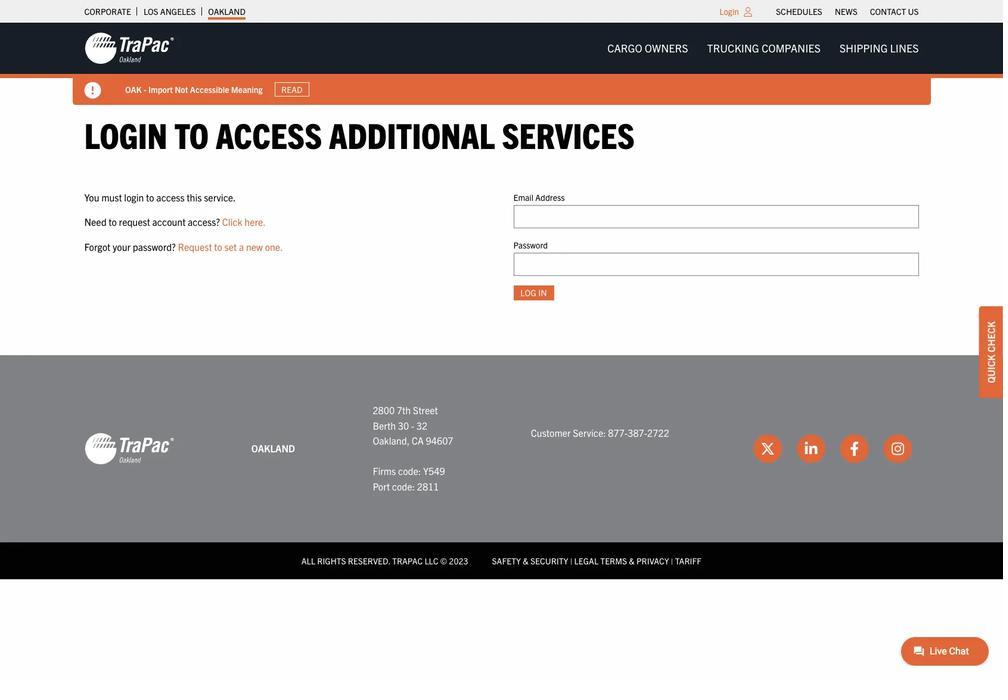 Task type: locate. For each thing, give the bounding box(es) containing it.
read link
[[274, 82, 309, 97]]

customer service: 877-387-2722
[[531, 427, 669, 439]]

-
[[143, 84, 146, 95], [411, 419, 414, 431]]

94607
[[426, 435, 453, 447]]

1 oakland image from the top
[[84, 32, 174, 65]]

1 vertical spatial -
[[411, 419, 414, 431]]

login left light image
[[720, 6, 739, 17]]

387-
[[628, 427, 648, 439]]

ca
[[412, 435, 424, 447]]

login
[[720, 6, 739, 17], [84, 113, 167, 156]]

firms
[[373, 465, 396, 477]]

2800
[[373, 404, 395, 416]]

forgot
[[84, 241, 110, 253]]

1 horizontal spatial &
[[629, 555, 635, 566]]

2 | from the left
[[671, 555, 673, 566]]

import
[[148, 84, 173, 95]]

los angeles link
[[144, 3, 196, 20]]

login down oak
[[84, 113, 167, 156]]

None submit
[[514, 286, 554, 300]]

& right terms
[[629, 555, 635, 566]]

cargo
[[608, 41, 642, 55]]

footer containing 2800 7th street
[[0, 355, 1003, 579]]

0 horizontal spatial |
[[570, 555, 573, 566]]

& right safety
[[523, 555, 529, 566]]

need to request account access? click here.
[[84, 216, 266, 228]]

footer
[[0, 355, 1003, 579]]

login link
[[720, 6, 739, 17]]

1 horizontal spatial -
[[411, 419, 414, 431]]

news link
[[835, 3, 858, 20]]

- right 30
[[411, 419, 414, 431]]

to right login in the top left of the page
[[146, 191, 154, 203]]

0 vertical spatial menu bar
[[770, 3, 925, 20]]

corporate
[[84, 6, 131, 17]]

code: up 2811
[[398, 465, 421, 477]]

1 horizontal spatial |
[[671, 555, 673, 566]]

password?
[[133, 241, 176, 253]]

oakland link
[[208, 3, 246, 20]]

©
[[440, 555, 447, 566]]

| left the legal
[[570, 555, 573, 566]]

2800 7th street berth 30 - 32 oakland, ca 94607
[[373, 404, 453, 447]]

oakland
[[208, 6, 246, 17], [251, 442, 295, 454]]

7th
[[397, 404, 411, 416]]

account
[[152, 216, 186, 228]]

quick check link
[[980, 306, 1003, 398]]

click here. link
[[222, 216, 266, 228]]

menu bar
[[770, 3, 925, 20], [598, 36, 929, 60]]

angeles
[[160, 6, 196, 17]]

0 horizontal spatial login
[[84, 113, 167, 156]]

legal terms & privacy link
[[574, 555, 669, 566]]

1 vertical spatial oakland
[[251, 442, 295, 454]]

oakland,
[[373, 435, 410, 447]]

0 vertical spatial -
[[143, 84, 146, 95]]

oak
[[125, 84, 141, 95]]

menu bar down light image
[[598, 36, 929, 60]]

0 vertical spatial code:
[[398, 465, 421, 477]]

1 vertical spatial login
[[84, 113, 167, 156]]

1 horizontal spatial login
[[720, 6, 739, 17]]

trucking
[[707, 41, 759, 55]]

request
[[178, 241, 212, 253]]

2023
[[449, 555, 468, 566]]

firms code:  y549 port code:  2811
[[373, 465, 445, 492]]

companies
[[762, 41, 821, 55]]

banner containing cargo owners
[[0, 23, 1003, 105]]

click
[[222, 216, 242, 228]]

service.
[[204, 191, 236, 203]]

877-
[[608, 427, 628, 439]]

to
[[175, 113, 209, 156], [146, 191, 154, 203], [109, 216, 117, 228], [214, 241, 222, 253]]

not
[[175, 84, 188, 95]]

access
[[216, 113, 322, 156]]

1 vertical spatial menu bar
[[598, 36, 929, 60]]

none submit inside 'login to access additional services' main content
[[514, 286, 554, 300]]

need
[[84, 216, 107, 228]]

terms
[[601, 555, 627, 566]]

oakland image
[[84, 32, 174, 65], [84, 432, 174, 465]]

port
[[373, 481, 390, 492]]

&
[[523, 555, 529, 566], [629, 555, 635, 566]]

all
[[302, 555, 315, 566]]

0 vertical spatial login
[[720, 6, 739, 17]]

privacy
[[637, 555, 669, 566]]

| left "tariff" at the bottom right of the page
[[671, 555, 673, 566]]

password
[[514, 240, 548, 250]]

address
[[536, 192, 565, 202]]

safety
[[492, 555, 521, 566]]

light image
[[744, 7, 752, 17]]

banner
[[0, 23, 1003, 105]]

1 vertical spatial oakland image
[[84, 432, 174, 465]]

2811
[[417, 481, 439, 492]]

services
[[502, 113, 635, 156]]

- right oak
[[143, 84, 146, 95]]

2 & from the left
[[629, 555, 635, 566]]

0 horizontal spatial &
[[523, 555, 529, 566]]

menu bar containing schedules
[[770, 3, 925, 20]]

0 horizontal spatial -
[[143, 84, 146, 95]]

1 | from the left
[[570, 555, 573, 566]]

code: right port
[[392, 481, 415, 492]]

los angeles
[[144, 6, 196, 17]]

a
[[239, 241, 244, 253]]

0 horizontal spatial oakland
[[208, 6, 246, 17]]

menu bar containing cargo owners
[[598, 36, 929, 60]]

- inside banner
[[143, 84, 146, 95]]

login for login link
[[720, 6, 739, 17]]

meaning
[[231, 84, 262, 95]]

0 vertical spatial oakland image
[[84, 32, 174, 65]]

reserved.
[[348, 555, 390, 566]]

menu bar up shipping
[[770, 3, 925, 20]]

y549
[[423, 465, 445, 477]]

login inside 'login to access additional services' main content
[[84, 113, 167, 156]]

additional
[[329, 113, 495, 156]]

access
[[156, 191, 185, 203]]

code:
[[398, 465, 421, 477], [392, 481, 415, 492]]

you must login to access this service.
[[84, 191, 236, 203]]



Task type: describe. For each thing, give the bounding box(es) containing it.
contact
[[870, 6, 906, 17]]

safety & security | legal terms & privacy | tariff
[[492, 555, 702, 566]]

tariff
[[675, 555, 702, 566]]

safety & security link
[[492, 555, 568, 566]]

0 vertical spatial oakland
[[208, 6, 246, 17]]

set
[[225, 241, 237, 253]]

berth
[[373, 419, 396, 431]]

shipping lines link
[[830, 36, 929, 60]]

trapac
[[392, 555, 423, 566]]

access?
[[188, 216, 220, 228]]

1 horizontal spatial oakland
[[251, 442, 295, 454]]

30
[[398, 419, 409, 431]]

oak - import not accessible meaning
[[125, 84, 262, 95]]

1 & from the left
[[523, 555, 529, 566]]

login to access additional services
[[84, 113, 635, 156]]

all rights reserved. trapac llc © 2023
[[302, 555, 468, 566]]

quick check
[[985, 321, 997, 383]]

llc
[[425, 555, 439, 566]]

quick
[[985, 354, 997, 383]]

menu bar inside banner
[[598, 36, 929, 60]]

check
[[985, 321, 997, 352]]

request to set a new one. link
[[178, 241, 283, 253]]

your
[[113, 241, 131, 253]]

request
[[119, 216, 150, 228]]

- inside the 2800 7th street berth 30 - 32 oakland, ca 94607
[[411, 419, 414, 431]]

login for login to access additional services
[[84, 113, 167, 156]]

trucking companies link
[[698, 36, 830, 60]]

here.
[[245, 216, 266, 228]]

rights
[[317, 555, 346, 566]]

trucking companies
[[707, 41, 821, 55]]

owners
[[645, 41, 688, 55]]

email address
[[514, 192, 565, 202]]

security
[[531, 555, 568, 566]]

login
[[124, 191, 144, 203]]

los
[[144, 6, 158, 17]]

32
[[417, 419, 428, 431]]

tariff link
[[675, 555, 702, 566]]

service:
[[573, 427, 606, 439]]

corporate link
[[84, 3, 131, 20]]

shipping lines
[[840, 41, 919, 55]]

one.
[[265, 241, 283, 253]]

cargo owners
[[608, 41, 688, 55]]

oakland image inside banner
[[84, 32, 174, 65]]

cargo owners link
[[598, 36, 698, 60]]

Email Address text field
[[514, 205, 919, 228]]

solid image
[[84, 82, 101, 99]]

1 vertical spatial code:
[[392, 481, 415, 492]]

lines
[[890, 41, 919, 55]]

shipping
[[840, 41, 888, 55]]

read
[[281, 84, 302, 95]]

schedules link
[[776, 3, 823, 20]]

accessible
[[190, 84, 229, 95]]

street
[[413, 404, 438, 416]]

new
[[246, 241, 263, 253]]

customer
[[531, 427, 571, 439]]

to right need
[[109, 216, 117, 228]]

you
[[84, 191, 99, 203]]

forgot your password? request to set a new one.
[[84, 241, 283, 253]]

contact us link
[[870, 3, 919, 20]]

login to access additional services main content
[[72, 113, 931, 320]]

this
[[187, 191, 202, 203]]

Password password field
[[514, 253, 919, 276]]

2722
[[648, 427, 669, 439]]

to down oak - import not accessible meaning
[[175, 113, 209, 156]]

legal
[[574, 555, 599, 566]]

email
[[514, 192, 534, 202]]

contact us
[[870, 6, 919, 17]]

us
[[908, 6, 919, 17]]

must
[[101, 191, 122, 203]]

to left set
[[214, 241, 222, 253]]

2 oakland image from the top
[[84, 432, 174, 465]]



Task type: vqa. For each thing, say whether or not it's contained in the screenshot.
DRy/RFR
no



